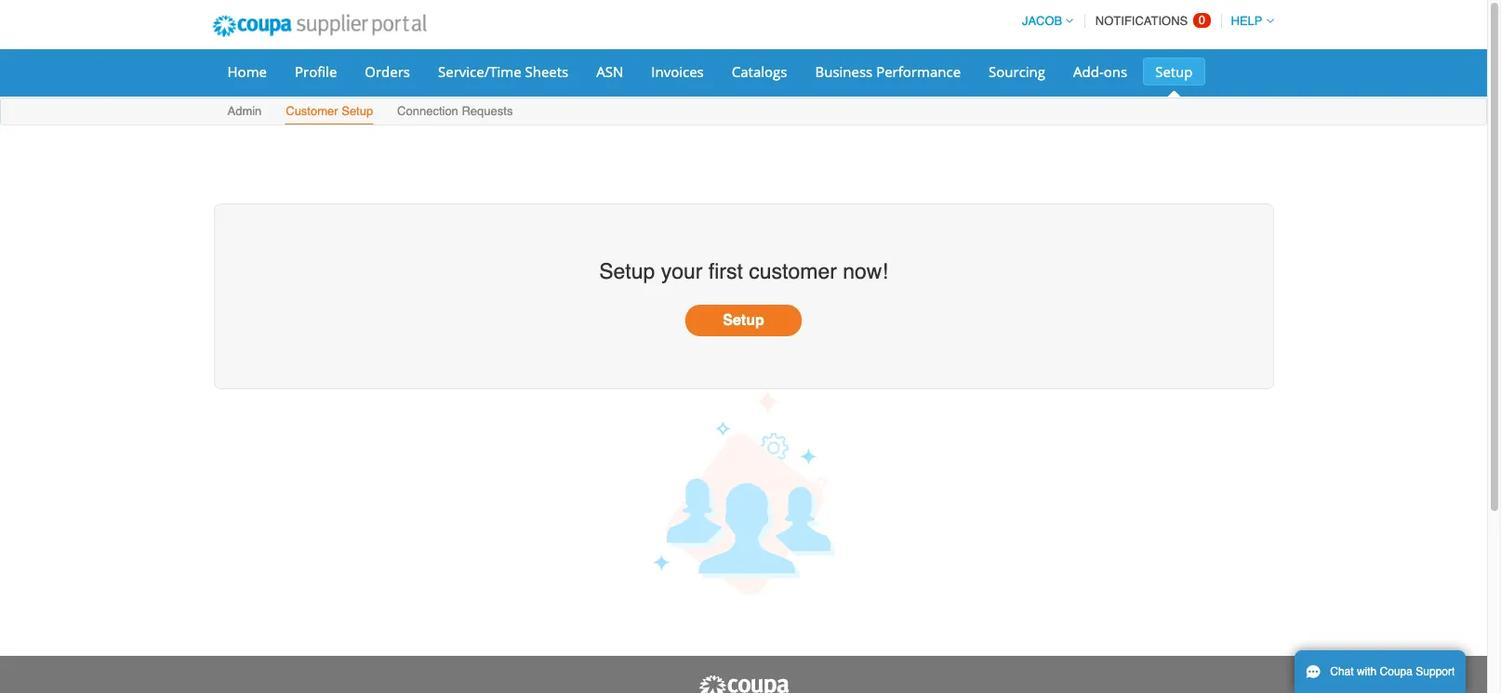 Task type: vqa. For each thing, say whether or not it's contained in the screenshot.
the Corruption
no



Task type: locate. For each thing, give the bounding box(es) containing it.
setup down notifications 0
[[1155, 62, 1193, 81]]

setup link
[[1143, 58, 1205, 86]]

notifications
[[1095, 14, 1188, 28]]

orders link
[[353, 58, 422, 86]]

chat with coupa support button
[[1295, 651, 1466, 694]]

profile link
[[283, 58, 349, 86]]

customer setup
[[286, 104, 373, 118]]

setup down setup your first customer now! at the top
[[723, 313, 764, 330]]

admin link
[[226, 100, 263, 125]]

your
[[661, 259, 703, 283]]

help link
[[1223, 14, 1274, 28]]

requests
[[462, 104, 513, 118]]

coupa
[[1380, 666, 1413, 679]]

service/time sheets link
[[426, 58, 581, 86]]

1 vertical spatial coupa supplier portal image
[[697, 675, 790, 694]]

setup inside setup link
[[1155, 62, 1193, 81]]

0 horizontal spatial coupa supplier portal image
[[199, 3, 439, 49]]

orders
[[365, 62, 410, 81]]

0 vertical spatial coupa supplier portal image
[[199, 3, 439, 49]]

jacob
[[1022, 14, 1062, 28]]

catalogs link
[[720, 58, 799, 86]]

connection requests
[[397, 104, 513, 118]]

coupa supplier portal image
[[199, 3, 439, 49], [697, 675, 790, 694]]

home link
[[215, 58, 279, 86]]

setup right customer
[[342, 104, 373, 118]]

setup
[[1155, 62, 1193, 81], [342, 104, 373, 118], [599, 259, 655, 283], [723, 313, 764, 330]]

service/time sheets
[[438, 62, 568, 81]]

setup inside "customer setup" link
[[342, 104, 373, 118]]

customer
[[286, 104, 338, 118]]

ons
[[1104, 62, 1127, 81]]

customer
[[749, 259, 837, 283]]

navigation
[[1014, 3, 1274, 39]]

connection
[[397, 104, 458, 118]]

setup button
[[685, 305, 802, 337]]

service/time
[[438, 62, 521, 81]]

connection requests link
[[396, 100, 514, 125]]

setup your first customer now!
[[599, 259, 888, 283]]



Task type: describe. For each thing, give the bounding box(es) containing it.
1 horizontal spatial coupa supplier portal image
[[697, 675, 790, 694]]

sourcing link
[[977, 58, 1058, 86]]

invoices link
[[639, 58, 716, 86]]

performance
[[876, 62, 961, 81]]

support
[[1416, 666, 1455, 679]]

business
[[815, 62, 873, 81]]

customer setup link
[[285, 100, 374, 125]]

business performance link
[[803, 58, 973, 86]]

setup inside setup button
[[723, 313, 764, 330]]

catalogs
[[732, 62, 787, 81]]

sourcing
[[989, 62, 1045, 81]]

add-ons link
[[1061, 58, 1139, 86]]

asn
[[596, 62, 623, 81]]

jacob link
[[1014, 14, 1073, 28]]

notifications 0
[[1095, 13, 1205, 28]]

chat
[[1330, 666, 1354, 679]]

chat with coupa support
[[1330, 666, 1455, 679]]

invoices
[[651, 62, 704, 81]]

sheets
[[525, 62, 568, 81]]

asn link
[[584, 58, 636, 86]]

with
[[1357, 666, 1377, 679]]

add-
[[1073, 62, 1104, 81]]

0
[[1199, 13, 1205, 27]]

business performance
[[815, 62, 961, 81]]

help
[[1231, 14, 1263, 28]]

home
[[227, 62, 267, 81]]

now!
[[843, 259, 888, 283]]

profile
[[295, 62, 337, 81]]

add-ons
[[1073, 62, 1127, 81]]

navigation containing notifications 0
[[1014, 3, 1274, 39]]

admin
[[227, 104, 262, 118]]

setup left the your
[[599, 259, 655, 283]]

first
[[709, 259, 743, 283]]



